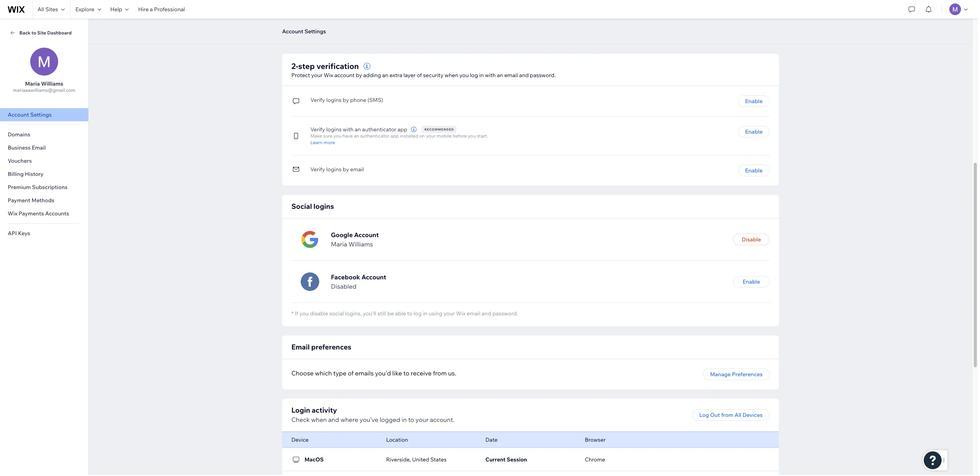 Task type: locate. For each thing, give the bounding box(es) containing it.
adding
[[363, 72, 381, 79]]

2 vertical spatial by
[[343, 166, 349, 173]]

account settings up domains
[[8, 111, 52, 118]]

settings for account settings link
[[30, 111, 52, 118]]

1 verify from the top
[[310, 96, 325, 103]]

0 vertical spatial email
[[32, 144, 46, 151]]

verify for verify logins by email
[[310, 166, 325, 173]]

0 horizontal spatial be
[[372, 28, 378, 35]]

you right security
[[460, 72, 469, 79]]

settings inside button
[[305, 28, 326, 35]]

by for email
[[343, 166, 349, 173]]

1 vertical spatial phone
[[323, 28, 339, 35]]

0 vertical spatial settings
[[305, 28, 326, 35]]

wix right recover
[[432, 28, 442, 35]]

log out from all devices
[[699, 411, 763, 418]]

wix
[[432, 28, 442, 35], [324, 72, 333, 79], [8, 210, 17, 217], [456, 310, 466, 317]]

verify up learn on the top of page
[[310, 126, 325, 133]]

settings up domains link
[[30, 111, 52, 118]]

vouchers
[[8, 157, 32, 164]]

verify down 2-step verification
[[310, 96, 325, 103]]

1 vertical spatial log
[[414, 310, 422, 317]]

security
[[423, 72, 443, 79]]

0 vertical spatial of
[[417, 72, 422, 79]]

enable
[[745, 98, 763, 105], [745, 128, 763, 135], [745, 167, 763, 174], [743, 278, 760, 285]]

verify logins with an authenticator app
[[310, 126, 407, 133]]

you'd
[[375, 369, 391, 377]]

maria inside the maria williams mariaaawilliams@gmail.com
[[25, 80, 40, 87]]

authenticator inside make sure you have an authenticator app installed on your mobile before you start. learn more
[[360, 133, 390, 139]]

0 vertical spatial verify
[[310, 96, 325, 103]]

hire a professional
[[138, 6, 185, 13]]

number for your
[[340, 28, 360, 35]]

to right logged
[[408, 416, 414, 423]]

2 vertical spatial verify
[[310, 166, 325, 173]]

of right layer
[[417, 72, 422, 79]]

account right the facebook
[[362, 273, 386, 281]]

logins right social
[[314, 202, 334, 211]]

logins for verify logins by email
[[326, 166, 342, 173]]

layer
[[404, 72, 416, 79]]

current
[[486, 456, 506, 463]]

0 vertical spatial phone
[[335, 19, 351, 26]]

0 horizontal spatial password.
[[492, 310, 518, 317]]

your
[[310, 28, 322, 35]]

0 vertical spatial email
[[504, 72, 518, 79]]

with
[[485, 72, 496, 79], [343, 126, 354, 133]]

0 vertical spatial log
[[470, 72, 478, 79]]

1 horizontal spatial account settings
[[282, 28, 326, 35]]

0 horizontal spatial with
[[343, 126, 354, 133]]

when right security
[[445, 72, 458, 79]]

business email link
[[0, 141, 88, 154]]

account.
[[443, 28, 464, 35], [430, 416, 455, 423]]

0 horizontal spatial email
[[350, 166, 364, 173]]

email down domains link
[[32, 144, 46, 151]]

1 vertical spatial account.
[[430, 416, 455, 423]]

all left devices
[[735, 411, 741, 418]]

0 vertical spatial williams
[[41, 80, 63, 87]]

learn
[[310, 139, 323, 145]]

0 vertical spatial all
[[38, 6, 44, 13]]

billing history link
[[0, 167, 88, 181]]

verification
[[317, 61, 359, 71]]

0 vertical spatial and
[[519, 72, 529, 79]]

to right used
[[393, 28, 398, 35]]

account settings inside button
[[282, 28, 326, 35]]

wix down payment
[[8, 210, 17, 217]]

0 vertical spatial with
[[485, 72, 496, 79]]

1 horizontal spatial when
[[445, 72, 458, 79]]

0 vertical spatial number
[[353, 19, 372, 26]]

1 horizontal spatial maria
[[331, 240, 347, 248]]

account settings inside the sidebar element
[[8, 111, 52, 118]]

2 horizontal spatial email
[[504, 72, 518, 79]]

from inside log out from all devices button
[[721, 411, 734, 418]]

phone for your
[[323, 28, 339, 35]]

when
[[445, 72, 458, 79], [311, 416, 327, 423]]

keys
[[18, 230, 30, 237]]

app left installed
[[391, 133, 399, 139]]

us.
[[448, 369, 456, 377]]

1 horizontal spatial from
[[721, 411, 734, 418]]

0 vertical spatial account settings
[[282, 28, 326, 35]]

williams up account settings link
[[41, 80, 63, 87]]

by for phone
[[343, 96, 349, 103]]

of
[[417, 72, 422, 79], [348, 369, 354, 377]]

number
[[742, 21, 763, 28]]

0 horizontal spatial in
[[402, 416, 407, 423]]

account settings down recovery
[[282, 28, 326, 35]]

wix payments accounts
[[8, 210, 69, 217]]

authenticator
[[362, 126, 396, 133], [360, 133, 390, 139]]

number down recovery phone number
[[340, 28, 360, 35]]

to right able
[[407, 310, 412, 317]]

location
[[386, 436, 408, 443]]

you left start.
[[468, 133, 476, 139]]

authenticator right have
[[360, 133, 390, 139]]

verify for verify logins with an authenticator app
[[310, 126, 325, 133]]

be right the still
[[387, 310, 394, 317]]

logins for social logins
[[314, 202, 334, 211]]

from right out
[[721, 411, 734, 418]]

all left sites
[[38, 6, 44, 13]]

1 vertical spatial with
[[343, 126, 354, 133]]

account up domains
[[8, 111, 29, 118]]

in
[[479, 72, 484, 79], [423, 310, 427, 317], [402, 416, 407, 423]]

email up choose
[[291, 342, 310, 351]]

1 horizontal spatial williams
[[349, 240, 373, 248]]

0 horizontal spatial williams
[[41, 80, 63, 87]]

williams down "google" at left
[[349, 240, 373, 248]]

1 vertical spatial in
[[423, 310, 427, 317]]

a
[[150, 6, 153, 13]]

0 vertical spatial by
[[356, 72, 362, 79]]

0 horizontal spatial settings
[[30, 111, 52, 118]]

devices
[[743, 411, 763, 418]]

be right can
[[372, 28, 378, 35]]

from left us.
[[433, 369, 447, 377]]

1 vertical spatial password.
[[492, 310, 518, 317]]

1 vertical spatial account settings
[[8, 111, 52, 118]]

verify down learn on the top of page
[[310, 166, 325, 173]]

maria williams mariaaawilliams@gmail.com
[[13, 80, 75, 93]]

0 vertical spatial in
[[479, 72, 484, 79]]

and
[[519, 72, 529, 79], [482, 310, 491, 317], [328, 416, 339, 423]]

maria
[[25, 80, 40, 87], [331, 240, 347, 248]]

hire a professional link
[[133, 0, 190, 19]]

manage preferences button
[[703, 368, 770, 380]]

logins down more at the left
[[326, 166, 342, 173]]

installed
[[400, 133, 418, 139]]

manage
[[710, 371, 731, 378]]

1 horizontal spatial of
[[417, 72, 422, 79]]

0 vertical spatial be
[[372, 28, 378, 35]]

app
[[398, 126, 407, 133], [391, 133, 399, 139]]

facebook account disabled
[[331, 273, 386, 290]]

account right "google" at left
[[354, 231, 379, 239]]

1 vertical spatial and
[[482, 310, 491, 317]]

account settings for account settings link
[[8, 111, 52, 118]]

account left your
[[282, 28, 303, 35]]

phone down recovery
[[323, 28, 339, 35]]

phone right recovery
[[335, 19, 351, 26]]

1 horizontal spatial email
[[291, 342, 310, 351]]

1 vertical spatial from
[[721, 411, 734, 418]]

0 horizontal spatial when
[[311, 416, 327, 423]]

1 vertical spatial number
[[340, 28, 360, 35]]

protect your wix account by adding an extra layer of security when you log in with an email and password.
[[291, 72, 556, 79]]

log
[[470, 72, 478, 79], [414, 310, 422, 317]]

account inside the facebook account disabled
[[362, 273, 386, 281]]

3 verify from the top
[[310, 166, 325, 173]]

can
[[362, 28, 371, 35]]

2 vertical spatial phone
[[350, 96, 366, 103]]

2 verify from the top
[[310, 126, 325, 133]]

maria down "google" at left
[[331, 240, 347, 248]]

1 vertical spatial all
[[735, 411, 741, 418]]

api keys
[[8, 230, 30, 237]]

app inside make sure you have an authenticator app installed on your mobile before you start. learn more
[[391, 133, 399, 139]]

api
[[8, 230, 17, 237]]

payment methods
[[8, 197, 54, 204]]

by down "account"
[[343, 96, 349, 103]]

you
[[460, 72, 469, 79], [334, 133, 342, 139], [468, 133, 476, 139], [300, 310, 309, 317]]

settings down recovery
[[305, 28, 326, 35]]

your inside login activity check when and where you've logged in to your account.
[[416, 416, 429, 423]]

email
[[504, 72, 518, 79], [350, 166, 364, 173], [467, 310, 480, 317]]

your
[[420, 28, 431, 35], [311, 72, 323, 79], [426, 133, 436, 139], [444, 310, 455, 317], [416, 416, 429, 423]]

phone left (sms)
[[350, 96, 366, 103]]

your right recover
[[420, 28, 431, 35]]

you right "sure"
[[334, 133, 342, 139]]

1 vertical spatial verify
[[310, 126, 325, 133]]

1 vertical spatial email
[[291, 342, 310, 351]]

recovery
[[310, 19, 334, 26]]

you'll
[[363, 310, 376, 317]]

enable button
[[738, 95, 770, 107], [738, 126, 770, 138], [738, 165, 770, 176], [733, 276, 770, 287]]

0 vertical spatial from
[[433, 369, 447, 377]]

1 horizontal spatial log
[[470, 72, 478, 79]]

able
[[395, 310, 406, 317]]

all
[[38, 6, 44, 13], [735, 411, 741, 418]]

0 vertical spatial password.
[[530, 72, 556, 79]]

1 horizontal spatial email
[[467, 310, 480, 317]]

by down have
[[343, 166, 349, 173]]

when down activity
[[311, 416, 327, 423]]

from
[[433, 369, 447, 377], [721, 411, 734, 418]]

premium subscriptions link
[[0, 181, 88, 194]]

explore
[[75, 6, 94, 13]]

sites
[[45, 6, 58, 13]]

0 horizontal spatial all
[[38, 6, 44, 13]]

0 horizontal spatial and
[[328, 416, 339, 423]]

1 vertical spatial by
[[343, 96, 349, 103]]

2-step verification
[[291, 61, 359, 71]]

of right type
[[348, 369, 354, 377]]

account inside 'google account maria williams'
[[354, 231, 379, 239]]

number for recovery
[[353, 19, 372, 26]]

be
[[372, 28, 378, 35], [387, 310, 394, 317]]

2 vertical spatial email
[[467, 310, 480, 317]]

states
[[430, 456, 447, 463]]

an inside make sure you have an authenticator app installed on your mobile before you start. learn more
[[354, 133, 359, 139]]

maria up account settings link
[[25, 80, 40, 87]]

number
[[353, 19, 372, 26], [340, 28, 360, 35]]

wix payments accounts link
[[0, 207, 88, 220]]

password.
[[530, 72, 556, 79], [492, 310, 518, 317]]

0 horizontal spatial maria
[[25, 80, 40, 87]]

1 vertical spatial williams
[[349, 240, 373, 248]]

by left the adding in the top of the page
[[356, 72, 362, 79]]

in inside login activity check when and where you've logged in to your account.
[[402, 416, 407, 423]]

verify logins by phone (sms)
[[310, 96, 383, 103]]

2 vertical spatial in
[[402, 416, 407, 423]]

step
[[298, 61, 315, 71]]

your right on
[[426, 133, 436, 139]]

0 vertical spatial maria
[[25, 80, 40, 87]]

1 horizontal spatial settings
[[305, 28, 326, 35]]

your right logged
[[416, 416, 429, 423]]

email
[[32, 144, 46, 151], [291, 342, 310, 351]]

to left site
[[32, 30, 36, 35]]

settings
[[305, 28, 326, 35], [30, 111, 52, 118]]

0 horizontal spatial email
[[32, 144, 46, 151]]

settings inside the sidebar element
[[30, 111, 52, 118]]

logins down "account"
[[326, 96, 342, 103]]

domains link
[[0, 128, 88, 141]]

number up can
[[353, 19, 372, 26]]

1 horizontal spatial password.
[[530, 72, 556, 79]]

2 horizontal spatial in
[[479, 72, 484, 79]]

1 vertical spatial settings
[[30, 111, 52, 118]]

billing
[[8, 171, 24, 177]]

billing history
[[8, 171, 44, 177]]

1 vertical spatial maria
[[331, 240, 347, 248]]

williams inside 'google account maria williams'
[[349, 240, 373, 248]]

0 horizontal spatial of
[[348, 369, 354, 377]]

1 horizontal spatial be
[[387, 310, 394, 317]]

extra
[[390, 72, 402, 79]]

to inside login activity check when and where you've logged in to your account.
[[408, 416, 414, 423]]

sure
[[323, 133, 333, 139]]

your phone number can be used to recover your wix account.
[[310, 28, 464, 35]]

1 vertical spatial when
[[311, 416, 327, 423]]

chrome
[[585, 456, 605, 463]]

logins up more at the left
[[326, 126, 342, 133]]

0 horizontal spatial account settings
[[8, 111, 52, 118]]

1 vertical spatial of
[[348, 369, 354, 377]]

2 vertical spatial and
[[328, 416, 339, 423]]

1 horizontal spatial all
[[735, 411, 741, 418]]

2-
[[291, 61, 298, 71]]

account
[[282, 28, 303, 35], [8, 111, 29, 118], [354, 231, 379, 239], [362, 273, 386, 281]]

2 horizontal spatial and
[[519, 72, 529, 79]]



Task type: vqa. For each thing, say whether or not it's contained in the screenshot.
to
yes



Task type: describe. For each thing, give the bounding box(es) containing it.
1 horizontal spatial and
[[482, 310, 491, 317]]

riverside, united states
[[386, 456, 447, 463]]

domains
[[8, 131, 30, 138]]

recommended
[[425, 128, 454, 131]]

which
[[315, 369, 332, 377]]

you right the if
[[300, 310, 309, 317]]

accounts
[[45, 210, 69, 217]]

logins for verify logins with an authenticator app
[[326, 126, 342, 133]]

date
[[486, 436, 498, 443]]

1 vertical spatial email
[[350, 166, 364, 173]]

api keys link
[[0, 227, 88, 240]]

account inside button
[[282, 28, 303, 35]]

make
[[310, 133, 322, 139]]

help button
[[106, 0, 133, 19]]

wix inside 'link'
[[8, 210, 17, 217]]

*
[[291, 310, 294, 317]]

where
[[341, 416, 358, 423]]

hire
[[138, 6, 149, 13]]

0 horizontal spatial log
[[414, 310, 422, 317]]

when inside login activity check when and where you've logged in to your account.
[[311, 416, 327, 423]]

professional
[[154, 6, 185, 13]]

0 vertical spatial when
[[445, 72, 458, 79]]

dashboard
[[47, 30, 72, 35]]

history
[[25, 171, 44, 177]]

disable
[[742, 236, 761, 243]]

riverside,
[[386, 456, 411, 463]]

choose
[[291, 369, 314, 377]]

wix down 2-step verification
[[324, 72, 333, 79]]

vouchers link
[[0, 154, 88, 167]]

0 vertical spatial account.
[[443, 28, 464, 35]]

0 horizontal spatial from
[[433, 369, 447, 377]]

1 horizontal spatial with
[[485, 72, 496, 79]]

your right using
[[444, 310, 455, 317]]

protect
[[291, 72, 310, 79]]

mariaaawilliams@gmail.com
[[13, 87, 75, 93]]

macos
[[305, 456, 324, 463]]

united
[[412, 456, 429, 463]]

learn more link
[[310, 139, 488, 146]]

verify for verify logins by phone (sms)
[[310, 96, 325, 103]]

disable button
[[733, 234, 770, 245]]

out
[[710, 411, 720, 418]]

sidebar element
[[0, 19, 89, 475]]

like
[[392, 369, 402, 377]]

and inside login activity check when and where you've logged in to your account.
[[328, 416, 339, 423]]

phone for recovery
[[335, 19, 351, 26]]

payments
[[19, 210, 44, 217]]

type
[[333, 369, 347, 377]]

using
[[429, 310, 442, 317]]

williams inside the maria williams mariaaawilliams@gmail.com
[[41, 80, 63, 87]]

wix right using
[[456, 310, 466, 317]]

your inside make sure you have an authenticator app installed on your mobile before you start. learn more
[[426, 133, 436, 139]]

back to site dashboard
[[19, 30, 72, 35]]

browser
[[585, 436, 606, 443]]

activity
[[312, 406, 337, 414]]

start.
[[477, 133, 488, 139]]

login activity check when and where you've logged in to your account.
[[291, 406, 455, 423]]

you've
[[360, 416, 378, 423]]

premium subscriptions
[[8, 184, 67, 191]]

to right like
[[403, 369, 409, 377]]

manage preferences
[[710, 371, 763, 378]]

back to site dashboard link
[[9, 29, 79, 36]]

current session
[[486, 456, 527, 463]]

choose which type of emails you'd like to receive from us.
[[291, 369, 456, 377]]

login
[[291, 406, 310, 414]]

recover
[[400, 28, 419, 35]]

email preferences
[[291, 342, 351, 351]]

premium
[[8, 184, 31, 191]]

add phone number
[[712, 21, 763, 28]]

your down 2-step verification
[[311, 72, 323, 79]]

disable
[[310, 310, 328, 317]]

all sites
[[38, 6, 58, 13]]

email inside the sidebar element
[[32, 144, 46, 151]]

payment
[[8, 197, 30, 204]]

receive
[[411, 369, 432, 377]]

1 horizontal spatial in
[[423, 310, 427, 317]]

to inside the sidebar element
[[32, 30, 36, 35]]

logins,
[[345, 310, 362, 317]]

* if you disable social logins, you'll still be able to log in using your wix email and password.
[[291, 310, 518, 317]]

logged
[[380, 416, 400, 423]]

social
[[291, 202, 312, 211]]

more
[[324, 139, 335, 145]]

authenticator up learn more link
[[362, 126, 396, 133]]

methods
[[32, 197, 54, 204]]

before
[[453, 133, 467, 139]]

make sure you have an authenticator app installed on your mobile before you start. learn more
[[310, 133, 488, 145]]

mobile
[[437, 133, 452, 139]]

device
[[291, 436, 309, 443]]

account settings link
[[0, 108, 88, 121]]

still
[[377, 310, 386, 317]]

subscriptions
[[32, 184, 67, 191]]

facebook
[[331, 273, 360, 281]]

logins for verify logins by phone (sms)
[[326, 96, 342, 103]]

log
[[699, 411, 709, 418]]

maria inside 'google account maria williams'
[[331, 240, 347, 248]]

business email
[[8, 144, 46, 151]]

social logins
[[291, 202, 334, 211]]

settings for account settings button
[[305, 28, 326, 35]]

if
[[295, 310, 298, 317]]

phone
[[724, 21, 741, 28]]

verify logins by email
[[310, 166, 364, 173]]

check
[[291, 416, 310, 423]]

google
[[331, 231, 353, 239]]

recovery phone number
[[310, 19, 372, 26]]

emails
[[355, 369, 374, 377]]

all inside button
[[735, 411, 741, 418]]

account settings for account settings button
[[282, 28, 326, 35]]

help
[[110, 6, 122, 13]]

app up learn more link
[[398, 126, 407, 133]]

1 vertical spatial be
[[387, 310, 394, 317]]

account inside the sidebar element
[[8, 111, 29, 118]]

account settings button
[[278, 26, 330, 37]]

account. inside login activity check when and where you've logged in to your account.
[[430, 416, 455, 423]]

preferences
[[311, 342, 351, 351]]

have
[[343, 133, 353, 139]]

preferences
[[732, 371, 763, 378]]

account
[[334, 72, 355, 79]]



